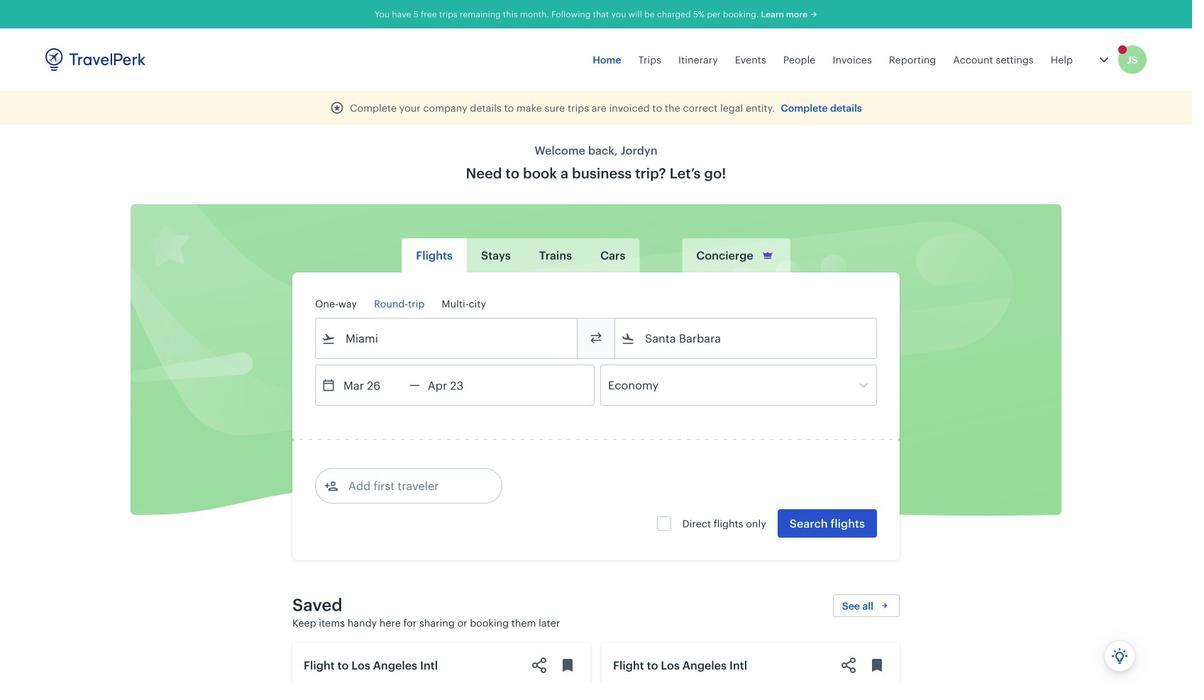 Task type: vqa. For each thing, say whether or not it's contained in the screenshot.
'Add first traveler' Search Box
yes



Task type: describe. For each thing, give the bounding box(es) containing it.
Add first traveler search field
[[339, 475, 486, 498]]

To search field
[[635, 327, 858, 350]]

From search field
[[336, 327, 559, 350]]

Depart text field
[[336, 366, 410, 405]]

Return text field
[[420, 366, 494, 405]]



